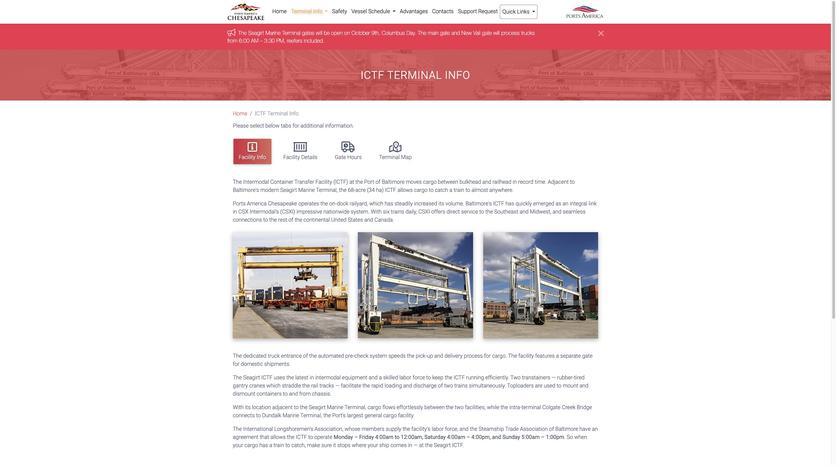 Task type: locate. For each thing, give the bounding box(es) containing it.
1 horizontal spatial gate
[[482, 30, 492, 36]]

0 vertical spatial between
[[438, 179, 458, 186]]

labor up saturday
[[432, 427, 444, 433]]

process
[[501, 30, 520, 36], [464, 353, 483, 360]]

csxi
[[419, 209, 430, 215]]

a right features
[[556, 353, 559, 360]]

0 horizontal spatial which
[[267, 383, 281, 390]]

marine up 3:30
[[266, 30, 281, 36]]

offers
[[431, 209, 445, 215]]

1 vertical spatial terminal,
[[345, 405, 366, 411]]

terminal, up largest at bottom
[[345, 405, 366, 411]]

for left cargo.
[[484, 353, 491, 360]]

the seagirt ictf uses the latest in intermodal equipment and a skilled labor force to keep the ictf running efficiently. two transtainers — rubber-tired gantry cranes which straddle the rail tracks — facilitate the rapid loading and discharge of two trains simultaneously. toploaders are used to mount and dismount containers to and from chassis.
[[233, 375, 589, 398]]

1 horizontal spatial which
[[369, 201, 383, 207]]

a inside ​the dedicated truck entrance of the automated pre-check system speeds the pick-up and delivery process for cargo. the facility features a separate gate for domestic shipments.
[[556, 353, 559, 360]]

the left rapid
[[363, 383, 370, 390]]

nationwide
[[324, 209, 350, 215]]

marine down transfer
[[298, 187, 315, 194]]

1 vertical spatial baltimore's
[[466, 201, 492, 207]]

and up almost on the right top of page
[[483, 179, 491, 186]]

1 4:00am from the left
[[375, 435, 393, 441]]

1 vertical spatial between
[[425, 405, 445, 411]]

the up "acre"
[[356, 179, 363, 186]]

0 horizontal spatial baltimore's
[[233, 187, 259, 194]]

marine down adjacent
[[283, 413, 299, 419]]

support request link
[[456, 5, 500, 18]]

its up offers
[[439, 201, 444, 207]]

labor inside the international longshoremen's association, whose members supply the facility's labor force, and the steamship trade association of baltimore have an agreement that allows the ictf to operate
[[432, 427, 444, 433]]

0 horizontal spatial —
[[336, 383, 340, 390]]

3 ictf terminal image from the left
[[483, 233, 598, 339]]

facility left details at the top of the page
[[283, 154, 300, 161]]

the inside the seagirt ictf uses the latest in intermodal equipment and a skilled labor force to keep the ictf running efficiently. two transtainers — rubber-tired gantry cranes which straddle the rail tracks — facilitate the rapid loading and discharge of two trains simultaneously. toploaders are used to mount and dismount containers to and from chassis.
[[233, 375, 242, 382]]

0 vertical spatial at
[[350, 179, 354, 186]]

labor left 'force'
[[399, 375, 411, 382]]

ictf terminal image
[[233, 233, 348, 339], [358, 233, 473, 339], [483, 233, 598, 339]]

gate
[[335, 154, 346, 161]]

two left facilities,
[[455, 405, 464, 411]]

facility for facility info
[[239, 154, 255, 161]]

of down keep
[[438, 383, 443, 390]]

0 horizontal spatial allows
[[271, 435, 286, 441]]

1 horizontal spatial for
[[293, 123, 299, 129]]

process left trucks
[[501, 30, 520, 36]]

cargo down moves
[[414, 187, 428, 194]]

0 vertical spatial process
[[501, 30, 520, 36]]

trucks
[[521, 30, 535, 36]]

2 will from the left
[[493, 30, 500, 36]]

of inside the international longshoremen's association, whose members supply the facility's labor force, and the steamship trade association of baltimore have an agreement that allows the ictf to operate
[[549, 427, 554, 433]]

at down 12:00am,
[[419, 443, 424, 449]]

0 vertical spatial allows
[[398, 187, 413, 194]]

facility
[[519, 353, 534, 360]]

general
[[365, 413, 382, 419]]

0 horizontal spatial will
[[316, 30, 322, 36]]

0 horizontal spatial home
[[233, 111, 247, 117]]

0 horizontal spatial two
[[444, 383, 453, 390]]

0 vertical spatial baltimore's
[[233, 187, 259, 194]]

gate right main on the top of page
[[440, 30, 450, 36]]

1 horizontal spatial your
[[368, 443, 378, 449]]

between down 'discharge'
[[425, 405, 445, 411]]

0 vertical spatial which
[[369, 201, 383, 207]]

info
[[313, 8, 322, 15], [445, 69, 470, 82], [289, 111, 299, 117], [257, 154, 266, 161]]

0 horizontal spatial its
[[245, 405, 251, 411]]

simultaneously.
[[469, 383, 506, 390]]

​the dedicated truck entrance of the automated pre-check system speeds the pick-up and delivery process for cargo. the facility features a separate gate for domestic shipments.
[[233, 353, 593, 368]]

hours
[[347, 154, 362, 161]]

1 horizontal spatial at
[[419, 443, 424, 449]]

1 horizontal spatial home link
[[270, 5, 289, 18]]

the down longshoremen's
[[287, 435, 295, 441]]

terminal
[[291, 8, 312, 15], [282, 30, 301, 36], [387, 69, 442, 82], [267, 111, 288, 117], [379, 154, 400, 161]]

0 horizontal spatial train
[[274, 443, 284, 449]]

​the
[[233, 353, 242, 360]]

(34
[[367, 187, 375, 194]]

baltimore's inside ports america chesapeake operates the on-dock railyard, which has steadily increased its volume. baltimore's ictf has quickly emerged as an integral link in csx intermodal's (csxi) impressive nationwide system. with six trains daily, csxi offers direct service to the southeast and midwest, and seamless connections to the rest of the continental united states and canada.
[[466, 201, 492, 207]]

in inside ports america chesapeake operates the on-dock railyard, which has steadily increased its volume. baltimore's ictf has quickly emerged as an integral link in csx intermodal's (csxi) impressive nationwide system. with six trains daily, csxi offers direct service to the southeast and midwest, and seamless connections to the rest of the continental united states and canada.
[[233, 209, 237, 215]]

— right "tracks" at the left of page
[[336, 383, 340, 390]]

0 vertical spatial train
[[454, 187, 464, 194]]

0 vertical spatial trains
[[391, 209, 404, 215]]

and right loading on the left bottom of page
[[403, 383, 412, 390]]

seagirt inside . so when your cargo has a train to catch, make sure it stops where your ship comes in — at the seagirt ictf.
[[434, 443, 451, 449]]

which up the containers
[[267, 383, 281, 390]]

1 horizontal spatial from
[[299, 391, 311, 398]]

mount
[[563, 383, 578, 390]]

in inside the seagirt ictf uses the latest in intermodal equipment and a skilled labor force to keep the ictf running efficiently. two transtainers — rubber-tired gantry cranes which straddle the rail tracks — facilitate the rapid loading and discharge of two trains simultaneously. toploaders are used to mount and dismount containers to and from chassis.
[[310, 375, 314, 382]]

0 vertical spatial two
[[444, 383, 453, 390]]

gate hours link
[[329, 139, 367, 164]]

2 horizontal spatial ictf terminal image
[[483, 233, 598, 339]]

0 horizontal spatial baltimore
[[382, 179, 405, 186]]

a right catch
[[450, 187, 452, 194]]

a up rapid
[[379, 375, 382, 382]]

of up 1:00pm
[[549, 427, 554, 433]]

baltimore's
[[233, 187, 259, 194], [466, 201, 492, 207]]

1 horizontal spatial process
[[501, 30, 520, 36]]

1 horizontal spatial allows
[[398, 187, 413, 194]]

terminal map
[[379, 154, 412, 161]]

and up rapid
[[369, 375, 378, 382]]

gate right separate
[[582, 353, 593, 360]]

1 vertical spatial at
[[419, 443, 424, 449]]

labor inside the seagirt ictf uses the latest in intermodal equipment and a skilled labor force to keep the ictf running efficiently. two transtainers — rubber-tired gantry cranes which straddle the rail tracks — facilitate the rapid loading and discharge of two trains simultaneously. toploaders are used to mount and dismount containers to and from chassis.
[[399, 375, 411, 382]]

0 vertical spatial —
[[552, 375, 556, 382]]

its up connects at the left
[[245, 405, 251, 411]]

the seagirt marine terminal gates will be open on october 9th, columbus day. the main gate and new vail gate will process trucks from 6:00 am – 3:30 pm, reefers included.
[[227, 30, 535, 44]]

have
[[580, 427, 591, 433]]

the seagirt marine terminal gates will be open on october 9th, columbus day. the main gate and new vail gate will process trucks from 6:00 am – 3:30 pm, reefers included. alert
[[0, 24, 831, 50]]

rapid
[[371, 383, 383, 390]]

0 vertical spatial from
[[227, 38, 237, 44]]

0 vertical spatial ictf terminal info
[[361, 69, 470, 82]]

train left catch,
[[274, 443, 284, 449]]

the intermodal container transfer facility (ictf) at the port of baltimore moves cargo between bulkhead and railhead in record time. adjacent to baltimore's modern seagirt marine terminal, the 68-acre (34 ha) ictf allows cargo to catch a train to almost anywhere.
[[233, 179, 575, 194]]

included.
[[304, 38, 324, 44]]

1 horizontal spatial baltimore
[[555, 427, 578, 433]]

of right rest
[[289, 217, 293, 224]]

process right the delivery
[[464, 353, 483, 360]]

— up used
[[552, 375, 556, 382]]

discharge
[[414, 383, 437, 390]]

0 vertical spatial terminal,
[[316, 187, 338, 194]]

international
[[243, 427, 273, 433]]

a inside . so when your cargo has a train to catch, make sure it stops where your ship comes in — at the seagirt ictf.
[[269, 443, 272, 449]]

ictf inside ports america chesapeake operates the on-dock railyard, which has steadily increased its volume. baltimore's ictf has quickly emerged as an integral link in csx intermodal's (csxi) impressive nationwide system. with six trains daily, csxi offers direct service to the southeast and midwest, and seamless connections to the rest of the continental united states and canada.
[[493, 201, 504, 207]]

states
[[348, 217, 363, 224]]

to
[[570, 179, 575, 186], [429, 187, 434, 194], [466, 187, 470, 194], [479, 209, 484, 215], [263, 217, 268, 224], [426, 375, 431, 382], [557, 383, 562, 390], [283, 391, 288, 398], [294, 405, 299, 411], [256, 413, 261, 419], [308, 435, 313, 441], [395, 435, 400, 441], [285, 443, 290, 449]]

train
[[454, 187, 464, 194], [274, 443, 284, 449]]

tab panel
[[228, 178, 603, 450]]

0 horizontal spatial labor
[[399, 375, 411, 382]]

0 horizontal spatial ictf terminal info
[[255, 111, 299, 117]]

allows right that
[[271, 435, 286, 441]]

0 horizontal spatial at
[[350, 179, 354, 186]]

labor
[[399, 375, 411, 382], [432, 427, 444, 433]]

baltimore up ha)
[[382, 179, 405, 186]]

the left intermodal
[[233, 179, 242, 186]]

between up catch
[[438, 179, 458, 186]]

from down the straddle
[[299, 391, 311, 398]]

1 horizontal spatial has
[[385, 201, 393, 207]]

catch,
[[292, 443, 306, 449]]

1 vertical spatial labor
[[432, 427, 444, 433]]

the left pick- at the bottom of page
[[407, 353, 415, 360]]

an right have
[[592, 427, 598, 433]]

1 vertical spatial train
[[274, 443, 284, 449]]

cargo up general
[[368, 405, 381, 411]]

friday
[[359, 435, 374, 441]]

the up the gantry
[[233, 375, 242, 382]]

of up ha)
[[376, 179, 381, 186]]

tab list
[[230, 136, 604, 168]]

and down quickly
[[520, 209, 529, 215]]

0 horizontal spatial process
[[464, 353, 483, 360]]

features
[[535, 353, 555, 360]]

the inside the intermodal container transfer facility (ictf) at the port of baltimore moves cargo between bulkhead and railhead in record time. adjacent to baltimore's modern seagirt marine terminal, the 68-acre (34 ha) ictf allows cargo to catch a train to almost anywhere.
[[233, 179, 242, 186]]

efficiently.
[[486, 375, 509, 382]]

contacts link
[[430, 5, 456, 18]]

0 horizontal spatial ictf terminal image
[[233, 233, 348, 339]]

details
[[301, 154, 318, 161]]

to inside the international longshoremen's association, whose members supply the facility's labor force, and the steamship trade association of baltimore have an agreement that allows the ictf to operate
[[308, 435, 313, 441]]

2 your from the left
[[368, 443, 378, 449]]

allows inside the intermodal container transfer facility (ictf) at the port of baltimore moves cargo between bulkhead and railhead in record time. adjacent to baltimore's modern seagirt marine terminal, the 68-acre (34 ha) ictf allows cargo to catch a train to almost anywhere.
[[398, 187, 413, 194]]

1 horizontal spatial 4:00am
[[447, 435, 465, 441]]

and down the as
[[553, 209, 562, 215]]

1 horizontal spatial —
[[414, 443, 418, 449]]

0 horizontal spatial home link
[[233, 111, 247, 117]]

from down bullhorn icon
[[227, 38, 237, 44]]

1 horizontal spatial baltimore's
[[466, 201, 492, 207]]

ictf
[[361, 69, 384, 82], [255, 111, 266, 117], [385, 187, 396, 194], [493, 201, 504, 207], [261, 375, 273, 382], [454, 375, 465, 382], [296, 435, 307, 441]]

terminal,
[[316, 187, 338, 194], [345, 405, 366, 411], [300, 413, 322, 419]]

0 vertical spatial home link
[[270, 5, 289, 18]]

am
[[251, 38, 259, 44]]

. so when your cargo has a train to catch, make sure it stops where your ship comes in — at the seagirt ictf.
[[233, 435, 587, 449]]

0 vertical spatial labor
[[399, 375, 411, 382]]

4:00am up ship
[[375, 435, 393, 441]]

1 vertical spatial from
[[299, 391, 311, 398]]

0 vertical spatial baltimore
[[382, 179, 405, 186]]

in left record
[[513, 179, 517, 186]]

loading
[[385, 383, 402, 390]]

two inside the seagirt ictf uses the latest in intermodal equipment and a skilled labor force to keep the ictf running efficiently. two transtainers — rubber-tired gantry cranes which straddle the rail tracks — facilitate the rapid loading and discharge of two trains simultaneously. toploaders are used to mount and dismount containers to and from chassis.
[[444, 383, 453, 390]]

baltimore inside the international longshoremen's association, whose members supply the facility's labor force, and the steamship trade association of baltimore have an agreement that allows the ictf to operate
[[555, 427, 578, 433]]

a inside the seagirt ictf uses the latest in intermodal equipment and a skilled labor force to keep the ictf running efficiently. two transtainers — rubber-tired gantry cranes which straddle the rail tracks — facilitate the rapid loading and discharge of two trains simultaneously. toploaders are used to mount and dismount containers to and from chassis.
[[379, 375, 382, 382]]

facility for facility details
[[283, 154, 300, 161]]

4:00am up the ictf.
[[447, 435, 465, 441]]

2 horizontal spatial facility
[[316, 179, 332, 186]]

seagirt down the chassis.
[[309, 405, 326, 411]]

2 4:00am from the left
[[447, 435, 465, 441]]

1 horizontal spatial ictf terminal image
[[358, 233, 473, 339]]

1 vertical spatial for
[[484, 353, 491, 360]]

1 vertical spatial which
[[267, 383, 281, 390]]

of
[[376, 179, 381, 186], [289, 217, 293, 224], [303, 353, 308, 360], [438, 383, 443, 390], [549, 427, 554, 433]]

allows
[[398, 187, 413, 194], [271, 435, 286, 441]]

and inside the international longshoremen's association, whose members supply the facility's labor force, and the steamship trade association of baltimore have an agreement that allows the ictf to operate
[[460, 427, 469, 433]]

trains down running at the bottom right of the page
[[454, 383, 468, 390]]

in down 12:00am,
[[408, 443, 412, 449]]

1 horizontal spatial labor
[[432, 427, 444, 433]]

1 horizontal spatial ictf terminal info
[[361, 69, 470, 82]]

in up rail
[[310, 375, 314, 382]]

1 vertical spatial an
[[592, 427, 598, 433]]

has up 'southeast'
[[506, 201, 514, 207]]

integral
[[570, 201, 588, 207]]

1 horizontal spatial two
[[455, 405, 464, 411]]

your down friday
[[368, 443, 378, 449]]

1 vertical spatial process
[[464, 353, 483, 360]]

– right am
[[260, 38, 263, 44]]

home
[[272, 8, 287, 15], [233, 111, 247, 117]]

the right keep
[[445, 375, 452, 382]]

the international longshoremen's association, whose members supply the facility's labor force, and the steamship trade association of baltimore have an agreement that allows the ictf to operate
[[233, 427, 598, 441]]

2 vertical spatial —
[[414, 443, 418, 449]]

connections
[[233, 217, 262, 224]]

4:00am
[[375, 435, 393, 441], [447, 435, 465, 441]]

keep
[[432, 375, 444, 382]]

an right the as
[[563, 201, 569, 207]]

gates
[[302, 30, 314, 36]]

info inside tab list
[[257, 154, 266, 161]]

train inside . so when your cargo has a train to catch, make sure it stops where your ship comes in — at the seagirt ictf.
[[274, 443, 284, 449]]

contacts
[[432, 8, 454, 15]]

and down with
[[364, 217, 373, 224]]

process inside ​the dedicated truck entrance of the automated pre-check system speeds the pick-up and delivery process for cargo. the facility features a separate gate for domestic shipments.
[[464, 353, 483, 360]]

1 vertical spatial ictf terminal info
[[255, 111, 299, 117]]

the for in
[[233, 375, 242, 382]]

1 vertical spatial two
[[455, 405, 464, 411]]

acre
[[356, 187, 366, 194]]

1 horizontal spatial its
[[439, 201, 444, 207]]

1 horizontal spatial will
[[493, 30, 500, 36]]

1 horizontal spatial home
[[272, 8, 287, 15]]

facility inside facility info link
[[239, 154, 255, 161]]

2 horizontal spatial gate
[[582, 353, 593, 360]]

4:00pm,
[[472, 435, 491, 441]]

the inside the international longshoremen's association, whose members supply the facility's labor force, and the steamship trade association of baltimore have an agreement that allows the ictf to operate
[[233, 427, 242, 433]]

intra-
[[510, 405, 522, 411]]

1 vertical spatial allows
[[271, 435, 286, 441]]

rubber-
[[557, 375, 574, 382]]

home link left the terminal info
[[270, 5, 289, 18]]

vessel schedule
[[352, 8, 391, 15]]

on
[[344, 30, 350, 36]]

of inside ports america chesapeake operates the on-dock railyard, which has steadily increased its volume. baltimore's ictf has quickly emerged as an integral link in csx intermodal's (csxi) impressive nationwide system. with six trains daily, csxi offers direct service to the southeast and midwest, and seamless connections to the rest of the continental united states and canada.
[[289, 217, 293, 224]]

trains inside ports america chesapeake operates the on-dock railyard, which has steadily increased its volume. baltimore's ictf has quickly emerged as an integral link in csx intermodal's (csxi) impressive nationwide system. with six trains daily, csxi offers direct service to the southeast and midwest, and seamless connections to the rest of the continental united states and canada.
[[391, 209, 404, 215]]

system
[[370, 353, 387, 360]]

1 horizontal spatial train
[[454, 187, 464, 194]]

has up six
[[385, 201, 393, 207]]

2 vertical spatial for
[[233, 362, 240, 368]]

trains down steadily
[[391, 209, 404, 215]]

terminal, inside the intermodal container transfer facility (ictf) at the port of baltimore moves cargo between bulkhead and railhead in record time. adjacent to baltimore's modern seagirt marine terminal, the 68-acre (34 ha) ictf allows cargo to catch a train to almost anywhere.
[[316, 187, 338, 194]]

facility up intermodal
[[239, 154, 255, 161]]

has down that
[[259, 443, 268, 449]]

allows down moves
[[398, 187, 413, 194]]

train down bulkhead
[[454, 187, 464, 194]]

0 horizontal spatial from
[[227, 38, 237, 44]]

advantages link
[[398, 5, 430, 18]]

force,
[[445, 427, 458, 433]]

the left port's
[[323, 413, 331, 419]]

ictf.
[[452, 443, 464, 449]]

seagirt up am
[[248, 30, 264, 36]]

flows
[[383, 405, 395, 411]]

effortlessly
[[397, 405, 423, 411]]

marine up port's
[[327, 405, 343, 411]]

0 horizontal spatial has
[[259, 443, 268, 449]]

0 horizontal spatial facility
[[239, 154, 255, 161]]

has
[[385, 201, 393, 207], [506, 201, 514, 207], [259, 443, 268, 449]]

delivery
[[445, 353, 463, 360]]

home link up please
[[233, 111, 247, 117]]

the left rest
[[269, 217, 277, 224]]

0 horizontal spatial 4:00am
[[375, 435, 393, 441]]

0 horizontal spatial an
[[563, 201, 569, 207]]

terminal, up on-
[[316, 187, 338, 194]]

modern
[[260, 187, 279, 194]]

1 horizontal spatial an
[[592, 427, 598, 433]]

1 vertical spatial its
[[245, 405, 251, 411]]

a down international
[[269, 443, 272, 449]]

your down "agreement"
[[233, 443, 243, 449]]

0 vertical spatial its
[[439, 201, 444, 207]]

ictf terminal info
[[361, 69, 470, 82], [255, 111, 299, 117]]

day.
[[407, 30, 416, 36]]

operate
[[314, 435, 332, 441]]

two right 'discharge'
[[444, 383, 453, 390]]

1 vertical spatial —
[[336, 383, 340, 390]]

baltimore up .
[[555, 427, 578, 433]]

between
[[438, 179, 458, 186], [425, 405, 445, 411]]

facility inside the intermodal container transfer facility (ictf) at the port of baltimore moves cargo between bulkhead and railhead in record time. adjacent to baltimore's modern seagirt marine terminal, the 68-acre (34 ha) ictf allows cargo to catch a train to almost anywhere.
[[316, 179, 332, 186]]

and right force, on the bottom right of the page
[[460, 427, 469, 433]]

members
[[362, 427, 385, 433]]

facilities,
[[465, 405, 486, 411]]

0 horizontal spatial trains
[[391, 209, 404, 215]]

for down ​the
[[233, 362, 240, 368]]

1 vertical spatial home
[[233, 111, 247, 117]]

—
[[552, 375, 556, 382], [336, 383, 340, 390], [414, 443, 418, 449]]

ictf inside the intermodal container transfer facility (ictf) at the port of baltimore moves cargo between bulkhead and railhead in record time. adjacent to baltimore's modern seagirt marine terminal, the 68-acre (34 ha) ictf allows cargo to catch a train to almost anywhere.
[[385, 187, 396, 194]]

facilitate
[[341, 383, 361, 390]]

0 vertical spatial an
[[563, 201, 569, 207]]

and right up
[[434, 353, 443, 360]]

(csxi)
[[280, 209, 295, 215]]

seagirt down monday – friday 4:00am to 12:00am, saturday 4:00am – 4:00pm, and sunday 5:00am – 1:00pm
[[434, 443, 451, 449]]

0 horizontal spatial your
[[233, 443, 243, 449]]

1 horizontal spatial trains
[[454, 383, 468, 390]]

the inside ​the dedicated truck entrance of the automated pre-check system speeds the pick-up and delivery process for cargo. the facility features a separate gate for domestic shipments.
[[508, 353, 517, 360]]

will left be
[[316, 30, 322, 36]]

facility inside facility details link
[[283, 154, 300, 161]]

straddle
[[282, 383, 301, 390]]

1 vertical spatial trains
[[454, 383, 468, 390]]

at up 68-
[[350, 179, 354, 186]]

0 vertical spatial home
[[272, 8, 287, 15]]

home for top home link
[[272, 8, 287, 15]]

terminal
[[522, 405, 541, 411]]

tracks
[[320, 383, 334, 390]]

csx
[[238, 209, 248, 215]]

seagirt inside ​with its location adjacent to the seagirt marine terminal, cargo flows effortlessly between the two facilities, while the intra-terminal colgate creek bridge connects to dundalk marine terminal, the port's largest general cargo facility.
[[309, 405, 326, 411]]

for right tabs
[[293, 123, 299, 129]]

process inside the seagirt marine terminal gates will be open on october 9th, columbus day. the main gate and new vail gate will process trucks from 6:00 am – 3:30 pm, reefers included.
[[501, 30, 520, 36]]

1 vertical spatial baltimore
[[555, 427, 578, 433]]

2 vertical spatial terminal,
[[300, 413, 322, 419]]

of right the entrance
[[303, 353, 308, 360]]

terminal, up longshoremen's
[[300, 413, 322, 419]]

seagirt down 'container' on the top of the page
[[280, 187, 297, 194]]

map
[[401, 154, 412, 161]]

1 horizontal spatial facility
[[283, 154, 300, 161]]



Task type: describe. For each thing, give the bounding box(es) containing it.
the up the straddle
[[286, 375, 294, 382]]

largest
[[347, 413, 363, 419]]

facility.
[[398, 413, 415, 419]]

containers
[[257, 391, 282, 398]]

seamless
[[563, 209, 586, 215]]

home for bottom home link
[[233, 111, 247, 117]]

latest
[[295, 375, 308, 382]]

tab list containing facility info
[[230, 136, 604, 168]]

direct
[[447, 209, 460, 215]]

in inside . so when your cargo has a train to catch, make sure it stops where your ship comes in — at the seagirt ictf.
[[408, 443, 412, 449]]

from inside the seagirt marine terminal gates will be open on october 9th, columbus day. the main gate and new vail gate will process trucks from 6:00 am – 3:30 pm, reefers included.
[[227, 38, 237, 44]]

in inside the intermodal container transfer facility (ictf) at the port of baltimore moves cargo between bulkhead and railhead in record time. adjacent to baltimore's modern seagirt marine terminal, the 68-acre (34 ha) ictf allows cargo to catch a train to almost anywhere.
[[513, 179, 517, 186]]

vessel
[[352, 8, 367, 15]]

on-
[[329, 201, 337, 207]]

intermodal
[[243, 179, 269, 186]]

chassis.
[[312, 391, 331, 398]]

to inside . so when your cargo has a train to catch, make sure it stops where your ship comes in — at the seagirt ictf.
[[285, 443, 290, 449]]

the up 12:00am,
[[403, 427, 410, 433]]

comes
[[391, 443, 407, 449]]

the down (csxi)
[[295, 217, 302, 224]]

supply
[[386, 427, 401, 433]]

used
[[544, 383, 556, 390]]

marine inside the intermodal container transfer facility (ictf) at the port of baltimore moves cargo between bulkhead and railhead in record time. adjacent to baltimore's modern seagirt marine terminal, the 68-acre (34 ha) ictf allows cargo to catch a train to almost anywhere.
[[298, 187, 315, 194]]

bridge
[[577, 405, 592, 411]]

vessel schedule link
[[349, 5, 398, 18]]

railyard,
[[350, 201, 368, 207]]

the down the (ictf)
[[339, 187, 347, 194]]

uses
[[274, 375, 285, 382]]

terminal inside the seagirt marine terminal gates will be open on october 9th, columbus day. the main gate and new vail gate will process trucks from 6:00 am – 3:30 pm, reefers included.
[[282, 30, 301, 36]]

the for at
[[233, 179, 242, 186]]

between inside the intermodal container transfer facility (ictf) at the port of baltimore moves cargo between bulkhead and railhead in record time. adjacent to baltimore's modern seagirt marine terminal, the 68-acre (34 ha) ictf allows cargo to catch a train to almost anywhere.
[[438, 179, 458, 186]]

when
[[574, 435, 587, 441]]

truck
[[268, 353, 280, 360]]

the up 4:00pm,
[[470, 427, 477, 433]]

terminal info link
[[289, 5, 330, 18]]

the inside . so when your cargo has a train to catch, make sure it stops where your ship comes in — at the seagirt ictf.
[[425, 443, 433, 449]]

tab panel containing the intermodal container transfer facility (ictf) at the port of baltimore moves cargo between bulkhead and railhead in record time. adjacent to baltimore's modern seagirt marine terminal, the 68-acre (34 ha) ictf allows cargo to catch a train to almost anywhere.
[[228, 178, 603, 450]]

2 horizontal spatial —
[[552, 375, 556, 382]]

the left rail
[[302, 383, 310, 390]]

​with
[[233, 405, 244, 411]]

5:00am
[[522, 435, 540, 441]]

the left 'southeast'
[[486, 209, 493, 215]]

its inside ports america chesapeake operates the on-dock railyard, which has steadily increased its volume. baltimore's ictf has quickly emerged as an integral link in csx intermodal's (csxi) impressive nationwide system. with six trains daily, csxi offers direct service to the southeast and midwest, and seamless connections to the rest of the continental united states and canada.
[[439, 201, 444, 207]]

the up force, on the bottom right of the page
[[446, 405, 454, 411]]

the right adjacent
[[300, 405, 308, 411]]

system.
[[351, 209, 370, 215]]

2 horizontal spatial for
[[484, 353, 491, 360]]

ports
[[233, 201, 246, 207]]

baltimore inside the intermodal container transfer facility (ictf) at the port of baltimore moves cargo between bulkhead and railhead in record time. adjacent to baltimore's modern seagirt marine terminal, the 68-acre (34 ha) ictf allows cargo to catch a train to almost anywhere.
[[382, 179, 405, 186]]

cargo up catch
[[423, 179, 437, 186]]

steadily
[[395, 201, 413, 207]]

which inside ports america chesapeake operates the on-dock railyard, which has steadily increased its volume. baltimore's ictf has quickly emerged as an integral link in csx intermodal's (csxi) impressive nationwide system. with six trains daily, csxi offers direct service to the southeast and midwest, and seamless connections to the rest of the continental united states and canada.
[[369, 201, 383, 207]]

emerged
[[533, 201, 554, 207]]

train inside the intermodal container transfer facility (ictf) at the port of baltimore moves cargo between bulkhead and railhead in record time. adjacent to baltimore's modern seagirt marine terminal, the 68-acre (34 ha) ictf allows cargo to catch a train to almost anywhere.
[[454, 187, 464, 194]]

has inside . so when your cargo has a train to catch, make sure it stops where your ship comes in — at the seagirt ictf.
[[259, 443, 268, 449]]

record
[[518, 179, 534, 186]]

seagirt inside the seagirt ictf uses the latest in intermodal equipment and a skilled labor force to keep the ictf running efficiently. two transtainers — rubber-tired gantry cranes which straddle the rail tracks — facilitate the rapid loading and discharge of two trains simultaneously. toploaders are used to mount and dismount containers to and from chassis.
[[243, 375, 260, 382]]

1 your from the left
[[233, 443, 243, 449]]

moves
[[406, 179, 422, 186]]

– down the association
[[541, 435, 545, 441]]

cargo inside . so when your cargo has a train to catch, make sure it stops where your ship comes in — at the seagirt ictf.
[[245, 443, 258, 449]]

of inside ​the dedicated truck entrance of the automated pre-check system speeds the pick-up and delivery process for cargo. the facility features a separate gate for domestic shipments.
[[303, 353, 308, 360]]

time.
[[535, 179, 547, 186]]

the left intra-
[[501, 405, 508, 411]]

and inside the intermodal container transfer facility (ictf) at the port of baltimore moves cargo between bulkhead and railhead in record time. adjacent to baltimore's modern seagirt marine terminal, the 68-acre (34 ha) ictf allows cargo to catch a train to almost anywhere.
[[483, 179, 491, 186]]

dedicated
[[243, 353, 267, 360]]

skilled
[[383, 375, 398, 382]]

longshoremen's
[[274, 427, 313, 433]]

it
[[333, 443, 336, 449]]

terminal map link
[[374, 139, 417, 164]]

trade
[[505, 427, 519, 433]]

below
[[265, 123, 280, 129]]

facility info
[[239, 154, 266, 161]]

two inside ​with its location adjacent to the seagirt marine terminal, cargo flows effortlessly between the two facilities, while the intra-terminal colgate creek bridge connects to dundalk marine terminal, the port's largest general cargo facility.
[[455, 405, 464, 411]]

open
[[331, 30, 343, 36]]

monday – friday 4:00am to 12:00am, saturday 4:00am – 4:00pm, and sunday 5:00am – 1:00pm
[[334, 435, 564, 441]]

baltimore's inside the intermodal container transfer facility (ictf) at the port of baltimore moves cargo between bulkhead and railhead in record time. adjacent to baltimore's modern seagirt marine terminal, the 68-acre (34 ha) ictf allows cargo to catch a train to almost anywhere.
[[233, 187, 259, 194]]

which inside the seagirt ictf uses the latest in intermodal equipment and a skilled labor force to keep the ictf running efficiently. two transtainers — rubber-tired gantry cranes which straddle the rail tracks — facilitate the rapid loading and discharge of two trains simultaneously. toploaders are used to mount and dismount containers to and from chassis.
[[267, 383, 281, 390]]

seagirt inside the intermodal container transfer facility (ictf) at the port of baltimore moves cargo between bulkhead and railhead in record time. adjacent to baltimore's modern seagirt marine terminal, the 68-acre (34 ha) ictf allows cargo to catch a train to almost anywhere.
[[280, 187, 297, 194]]

3:30
[[264, 38, 275, 44]]

select
[[250, 123, 264, 129]]

an inside the international longshoremen's association, whose members supply the facility's labor force, and the steamship trade association of baltimore have an agreement that allows the ictf to operate
[[592, 427, 598, 433]]

the left automated
[[309, 353, 317, 360]]

domestic
[[241, 362, 263, 368]]

dock
[[337, 201, 348, 207]]

close image
[[599, 29, 604, 37]]

equipment
[[342, 375, 368, 382]]

ports america chesapeake operates the on-dock railyard, which has steadily increased its volume. baltimore's ictf has quickly emerged as an integral link in csx intermodal's (csxi) impressive nationwide system. with six trains daily, csxi offers direct service to the southeast and midwest, and seamless connections to the rest of the continental united states and canada.
[[233, 201, 597, 224]]

are
[[535, 383, 543, 390]]

1 will from the left
[[316, 30, 322, 36]]

canada.
[[375, 217, 394, 224]]

midwest,
[[530, 209, 551, 215]]

at inside the intermodal container transfer facility (ictf) at the port of baltimore moves cargo between bulkhead and railhead in record time. adjacent to baltimore's modern seagirt marine terminal, the 68-acre (34 ha) ictf allows cargo to catch a train to almost anywhere.
[[350, 179, 354, 186]]

a inside the intermodal container transfer facility (ictf) at the port of baltimore moves cargo between bulkhead and railhead in record time. adjacent to baltimore's modern seagirt marine terminal, the 68-acre (34 ha) ictf allows cargo to catch a train to almost anywhere.
[[450, 187, 452, 194]]

from inside the seagirt ictf uses the latest in intermodal equipment and a skilled labor force to keep the ictf running efficiently. two transtainers — rubber-tired gantry cranes which straddle the rail tracks — facilitate the rapid loading and discharge of two trains simultaneously. toploaders are used to mount and dismount containers to and from chassis.
[[299, 391, 311, 398]]

1 vertical spatial home link
[[233, 111, 247, 117]]

and inside the seagirt marine terminal gates will be open on october 9th, columbus day. the main gate and new vail gate will process trucks from 6:00 am – 3:30 pm, reefers included.
[[451, 30, 460, 36]]

1 ictf terminal image from the left
[[233, 233, 348, 339]]

columbus
[[382, 30, 405, 36]]

facility details
[[283, 154, 318, 161]]

southeast
[[494, 209, 519, 215]]

marine inside the seagirt marine terminal gates will be open on october 9th, columbus day. the main gate and new vail gate will process trucks from 6:00 am – 3:30 pm, reefers included.
[[266, 30, 281, 36]]

– left 4:00pm,
[[467, 435, 470, 441]]

seagirt inside the seagirt marine terminal gates will be open on october 9th, columbus day. the main gate and new vail gate will process trucks from 6:00 am – 3:30 pm, reefers included.
[[248, 30, 264, 36]]

two
[[511, 375, 521, 382]]

reefers
[[287, 38, 302, 44]]

cargo down "flows" at the bottom left
[[383, 413, 397, 419]]

adjacent
[[548, 179, 569, 186]]

6:00
[[239, 38, 250, 44]]

while
[[487, 405, 499, 411]]

0 horizontal spatial gate
[[440, 30, 450, 36]]

railhead
[[493, 179, 511, 186]]

up
[[427, 353, 433, 360]]

allows inside the international longshoremen's association, whose members supply the facility's labor force, and the steamship trade association of baltimore have an agreement that allows the ictf to operate
[[271, 435, 286, 441]]

separate
[[560, 353, 581, 360]]

gate inside ​the dedicated truck entrance of the automated pre-check system speeds the pick-up and delivery process for cargo. the facility features a separate gate for domestic shipments.
[[582, 353, 593, 360]]

and down steamship
[[492, 435, 501, 441]]

trains inside the seagirt ictf uses the latest in intermodal equipment and a skilled labor force to keep the ictf running efficiently. two transtainers — rubber-tired gantry cranes which straddle the rail tracks — facilitate the rapid loading and discharge of two trains simultaneously. toploaders are used to mount and dismount containers to and from chassis.
[[454, 383, 468, 390]]

check
[[355, 353, 369, 360]]

quick links link
[[500, 5, 538, 19]]

0 vertical spatial for
[[293, 123, 299, 129]]

the for be
[[238, 30, 247, 36]]

the left on-
[[321, 201, 328, 207]]

safety link
[[330, 5, 349, 18]]

toploaders
[[507, 383, 534, 390]]

almost
[[472, 187, 488, 194]]

– inside the seagirt marine terminal gates will be open on october 9th, columbus day. the main gate and new vail gate will process trucks from 6:00 am – 3:30 pm, reefers included.
[[260, 38, 263, 44]]

facility details link
[[278, 139, 323, 164]]

between inside ​with its location adjacent to the seagirt marine terminal, cargo flows effortlessly between the two facilities, while the intra-terminal colgate creek bridge connects to dundalk marine terminal, the port's largest general cargo facility.
[[425, 405, 445, 411]]

location
[[252, 405, 271, 411]]

rest
[[278, 217, 287, 224]]

2 horizontal spatial has
[[506, 201, 514, 207]]

safety
[[332, 8, 347, 15]]

whose
[[345, 427, 360, 433]]

of inside the intermodal container transfer facility (ictf) at the port of baltimore moves cargo between bulkhead and railhead in record time. adjacent to baltimore's modern seagirt marine terminal, the 68-acre (34 ha) ictf allows cargo to catch a train to almost anywhere.
[[376, 179, 381, 186]]

and down tired
[[580, 383, 589, 390]]

link
[[589, 201, 597, 207]]

and down the straddle
[[289, 391, 298, 398]]

information.
[[325, 123, 354, 129]]

— inside . so when your cargo has a train to catch, make sure it stops where your ship comes in — at the seagirt ictf.
[[414, 443, 418, 449]]

links
[[517, 8, 530, 15]]

bullhorn image
[[227, 29, 238, 37]]

ictf inside the international longshoremen's association, whose members supply the facility's labor force, and the steamship trade association of baltimore have an agreement that allows the ictf to operate
[[296, 435, 307, 441]]

at inside . so when your cargo has a train to catch, make sure it stops where your ship comes in — at the seagirt ictf.
[[419, 443, 424, 449]]

and inside ​the dedicated truck entrance of the automated pre-check system speeds the pick-up and delivery process for cargo. the facility features a separate gate for domestic shipments.
[[434, 353, 443, 360]]

intermodal's
[[250, 209, 279, 215]]

so
[[567, 435, 573, 441]]

the right day.
[[418, 30, 426, 36]]

0 horizontal spatial for
[[233, 362, 240, 368]]

daily,
[[406, 209, 417, 215]]

1:00pm
[[546, 435, 564, 441]]

dundalk
[[262, 413, 281, 419]]

an inside ports america chesapeake operates the on-dock railyard, which has steadily increased its volume. baltimore's ictf has quickly emerged as an integral link in csx intermodal's (csxi) impressive nationwide system. with six trains daily, csxi offers direct service to the southeast and midwest, and seamless connections to the rest of the continental united states and canada.
[[563, 201, 569, 207]]

the for supply
[[233, 427, 242, 433]]

its inside ​with its location adjacent to the seagirt marine terminal, cargo flows effortlessly between the two facilities, while the intra-terminal colgate creek bridge connects to dundalk marine terminal, the port's largest general cargo facility.
[[245, 405, 251, 411]]

– up where
[[354, 435, 358, 441]]

2 ictf terminal image from the left
[[358, 233, 473, 339]]

quickly
[[516, 201, 532, 207]]

main
[[428, 30, 439, 36]]

pre-
[[345, 353, 355, 360]]

of inside the seagirt ictf uses the latest in intermodal equipment and a skilled labor force to keep the ictf running efficiently. two transtainers — rubber-tired gantry cranes which straddle the rail tracks — facilitate the rapid loading and discharge of two trains simultaneously. toploaders are used to mount and dismount containers to and from chassis.
[[438, 383, 443, 390]]



Task type: vqa. For each thing, say whether or not it's contained in the screenshot.
by to the top
no



